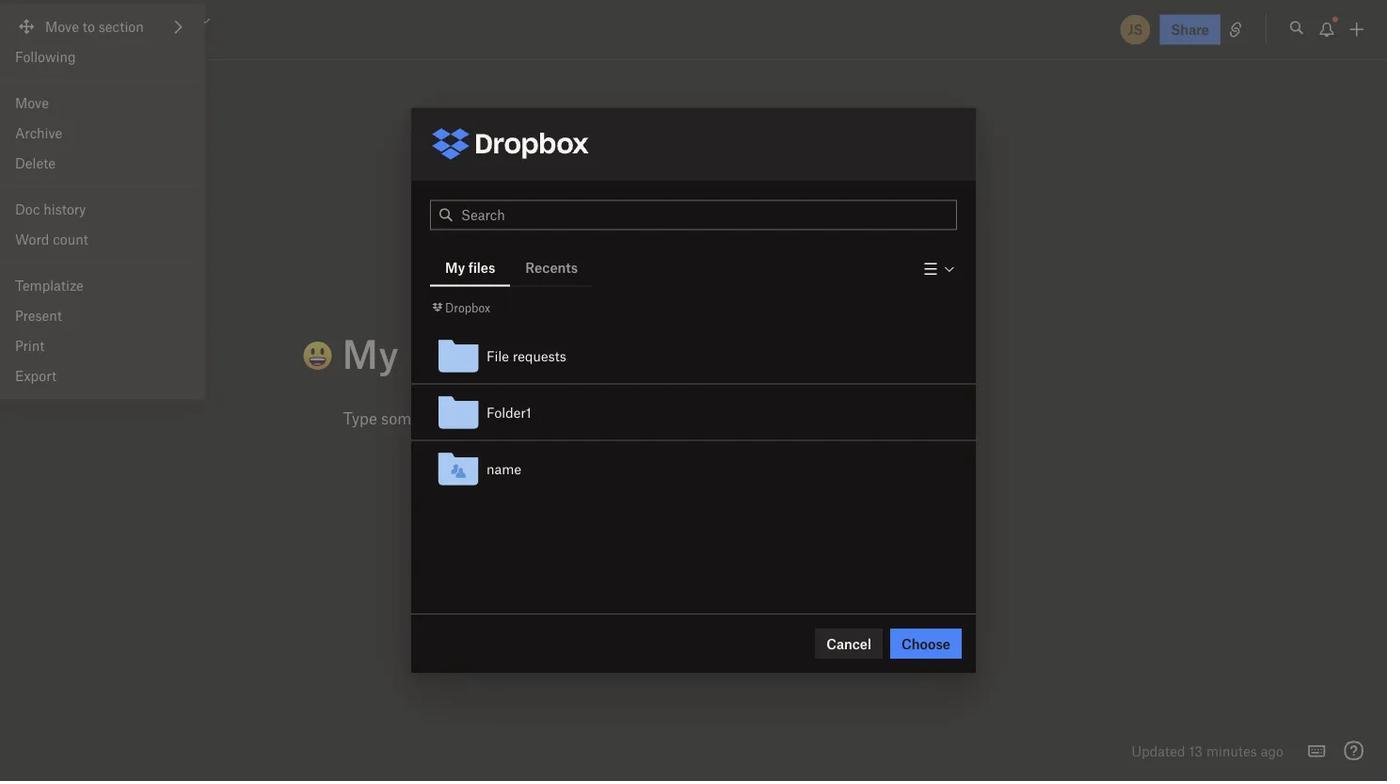 Task type: locate. For each thing, give the bounding box(es) containing it.
dropbox
[[83, 36, 128, 50], [445, 300, 491, 314]]

type
[[343, 408, 377, 427]]

share
[[1172, 21, 1210, 38]]

menu
[[0, 4, 204, 399]]

cancel
[[827, 635, 872, 652]]

0 horizontal spatial dropbox link
[[68, 34, 128, 53]]

dropbox down the my files
[[445, 300, 491, 314]]

0 vertical spatial paper
[[109, 12, 145, 28]]

1 vertical spatial my
[[445, 259, 465, 276]]

doc
[[149, 12, 172, 28], [524, 329, 591, 377]]

2 horizontal spatial my
[[445, 259, 465, 276]]

file requests button
[[430, 328, 976, 385]]

archive
[[15, 125, 62, 141]]

dropbox link down 'grinning face with big eyes' image
[[68, 34, 128, 53]]

0 horizontal spatial my
[[86, 12, 106, 28]]

0 vertical spatial my
[[86, 12, 106, 28]]

0 vertical spatial my paper doc
[[83, 12, 172, 28]]

word count button
[[0, 224, 204, 255]]

doc up following button
[[149, 12, 172, 28]]

1 horizontal spatial dropbox
[[445, 300, 491, 314]]

0 horizontal spatial paper
[[109, 12, 145, 28]]

0 vertical spatial dropbox
[[83, 36, 128, 50]]

archive button
[[0, 118, 204, 148]]

js
[[1128, 21, 1143, 38]]

1 horizontal spatial paper
[[408, 329, 514, 377]]

my paper doc up to
[[333, 329, 591, 377]]

1 vertical spatial doc
[[524, 329, 591, 377]]

name
[[487, 461, 522, 477]]

paper up to
[[408, 329, 514, 377]]

files
[[469, 259, 496, 276]]

😃
[[262, 332, 300, 379]]

doc history
[[15, 201, 86, 217]]

my
[[86, 12, 106, 28], [445, 259, 465, 276], [342, 329, 399, 377]]

templatize
[[15, 277, 84, 294]]

menu containing following
[[0, 4, 204, 399]]

13
[[1189, 743, 1203, 759]]

choose button
[[891, 629, 962, 659]]

choose
[[902, 635, 951, 652]]

file
[[487, 348, 509, 364]]

2 vertical spatial my
[[342, 329, 399, 377]]

grinning face with big eyes image
[[68, 14, 83, 29]]

0 vertical spatial dropbox link
[[68, 34, 128, 53]]

0 vertical spatial doc
[[149, 12, 172, 28]]

doc right "file"
[[524, 329, 591, 377]]

1 horizontal spatial my
[[342, 329, 399, 377]]

my left files
[[445, 259, 465, 276]]

dropbox link
[[68, 34, 128, 53], [430, 298, 491, 317]]

file requests
[[487, 348, 567, 364]]

my paper doc up following button
[[83, 12, 172, 28]]

move button
[[0, 88, 204, 118]]

my right 'grinning face with big eyes' image
[[86, 12, 106, 28]]

dropbox down 'my paper doc' link
[[83, 36, 128, 50]]

1 horizontal spatial doc
[[524, 329, 591, 377]]

1 horizontal spatial my paper doc
[[333, 329, 591, 377]]

my paper doc link
[[68, 10, 172, 31]]

started
[[507, 408, 558, 427]]

paper up following button
[[109, 12, 145, 28]]

heading
[[262, 329, 1045, 379]]

row group
[[411, 327, 976, 498]]

dropbox link down the my files
[[430, 298, 491, 317]]

cancel button
[[815, 629, 883, 659]]

my paper doc
[[83, 12, 172, 28], [333, 329, 591, 377]]

word
[[15, 231, 49, 247]]

my up type
[[342, 329, 399, 377]]

paper
[[109, 12, 145, 28], [408, 329, 514, 377]]

1 vertical spatial dropbox
[[445, 300, 491, 314]]

requests
[[513, 348, 567, 364]]

1 vertical spatial dropbox link
[[430, 298, 491, 317]]

word count
[[15, 231, 88, 247]]

present button
[[0, 301, 204, 331]]

tab list
[[430, 249, 593, 287]]



Task type: describe. For each thing, give the bounding box(es) containing it.
folder1
[[487, 404, 532, 421]]

heading containing my paper doc
[[262, 329, 1045, 379]]

1 vertical spatial my paper doc
[[333, 329, 591, 377]]

count
[[53, 231, 88, 247]]

recents tab
[[511, 249, 593, 286]]

to
[[461, 408, 475, 427]]

1 vertical spatial paper
[[408, 329, 514, 377]]

updated 13 minutes ago
[[1132, 743, 1284, 759]]

Search text field
[[461, 201, 957, 229]]

0 horizontal spatial doc
[[149, 12, 172, 28]]

doc
[[15, 201, 40, 217]]

name button
[[430, 441, 976, 498]]

updated
[[1132, 743, 1186, 759]]

1 horizontal spatial dropbox link
[[430, 298, 491, 317]]

ago
[[1261, 743, 1284, 759]]

history
[[44, 201, 86, 217]]

export
[[15, 368, 56, 384]]

following button
[[0, 42, 204, 72]]

move
[[15, 95, 49, 111]]

0 horizontal spatial my paper doc
[[83, 12, 172, 28]]

minutes
[[1207, 743, 1258, 759]]

recents
[[526, 259, 578, 276]]

my inside "tab"
[[445, 259, 465, 276]]

templatize button
[[0, 271, 204, 301]]

delete button
[[0, 148, 204, 178]]

doc history button
[[0, 194, 204, 224]]

share button
[[1160, 15, 1221, 45]]

following
[[15, 48, 76, 65]]

0 horizontal spatial dropbox
[[83, 36, 128, 50]]

my files tab
[[430, 249, 511, 286]]

export button
[[0, 361, 204, 391]]

print button
[[0, 331, 204, 361]]

present
[[15, 307, 62, 324]]

delete
[[15, 155, 56, 171]]

print
[[15, 337, 45, 354]]

row group containing file requests
[[411, 327, 976, 498]]

tab list containing my files
[[430, 249, 593, 287]]

something
[[381, 408, 457, 427]]

get
[[480, 408, 502, 427]]

js button
[[1119, 13, 1153, 47]]

folder1 button
[[430, 385, 976, 441]]

my files
[[445, 259, 496, 276]]

type something to get started
[[343, 408, 558, 427]]



Task type: vqa. For each thing, say whether or not it's contained in the screenshot.
'Print' at the left top of page
yes



